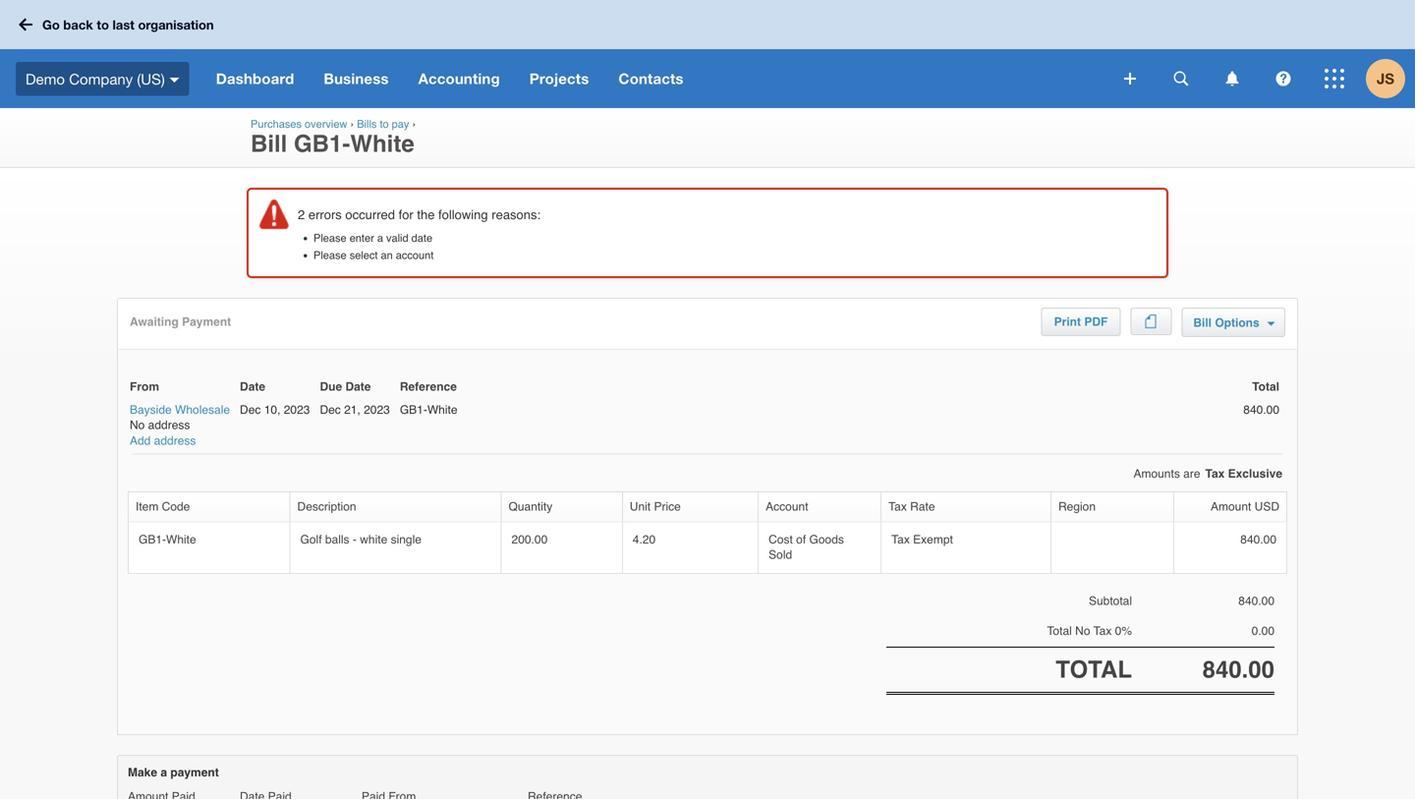 Task type: vqa. For each thing, say whether or not it's contained in the screenshot.


Task type: locate. For each thing, give the bounding box(es) containing it.
date up 21,
[[345, 380, 371, 394]]

gb1- left bills
[[294, 130, 350, 157]]

1 horizontal spatial 2023
[[364, 403, 390, 417]]

1 horizontal spatial no
[[1076, 624, 1091, 638]]

region
[[1059, 500, 1096, 514]]

gb1-white
[[139, 533, 196, 547]]

gb1- down reference
[[400, 403, 427, 417]]

projects
[[530, 70, 589, 87]]

bill
[[251, 130, 287, 157], [1194, 316, 1212, 330]]

banner
[[0, 0, 1416, 108]]

1 vertical spatial svg image
[[170, 77, 180, 82]]

gb1- inside the date dec 10, 2023 due date dec 21, 2023 reference gb1-white
[[400, 403, 427, 417]]

business button
[[309, 49, 404, 108]]

total inside total 840.00
[[1253, 380, 1280, 394]]

please left select
[[314, 249, 347, 261]]

› left bills
[[350, 118, 354, 130]]

1 horizontal spatial ›
[[412, 118, 416, 130]]

white
[[350, 130, 415, 157], [427, 403, 458, 417], [166, 533, 196, 547]]

last
[[113, 17, 135, 32]]

back
[[63, 17, 93, 32]]

0 horizontal spatial bill
[[251, 130, 287, 157]]

description
[[297, 500, 356, 514]]

js button
[[1366, 49, 1416, 108]]

svg image right (us)
[[170, 77, 180, 82]]

goods
[[810, 533, 844, 547]]

item code
[[136, 500, 190, 514]]

2023 right 10,
[[284, 403, 310, 417]]

2 2023 from the left
[[364, 403, 390, 417]]

0 vertical spatial address
[[148, 418, 190, 432]]

2023
[[284, 403, 310, 417], [364, 403, 390, 417]]

1 vertical spatial white
[[427, 403, 458, 417]]

1 horizontal spatial bill
[[1194, 316, 1212, 330]]

from bayside wholesale no address add address
[[130, 380, 230, 448]]

1 horizontal spatial gb1-
[[294, 130, 350, 157]]

2 dec from the left
[[320, 403, 341, 417]]

total down options
[[1253, 380, 1280, 394]]

wholesale
[[175, 403, 230, 417]]

840.00 up "0.00"
[[1239, 594, 1275, 608]]

840.00 down "usd"
[[1241, 533, 1277, 547]]

0 vertical spatial white
[[350, 130, 415, 157]]

address
[[148, 418, 190, 432], [154, 434, 196, 448]]

svg image inside the go back to last organisation link
[[19, 18, 32, 31]]

following
[[438, 207, 488, 222]]

date
[[240, 380, 265, 394], [345, 380, 371, 394]]

balls
[[325, 533, 350, 547]]

to left pay
[[380, 118, 389, 130]]

1 please from the top
[[314, 232, 347, 244]]

contacts
[[619, 70, 684, 87]]

quantity
[[509, 500, 553, 514]]

1 vertical spatial bill
[[1194, 316, 1212, 330]]

0 horizontal spatial 2023
[[284, 403, 310, 417]]

date up 10,
[[240, 380, 265, 394]]

0 vertical spatial bill
[[251, 130, 287, 157]]

pay
[[392, 118, 409, 130]]

gb1-
[[294, 130, 350, 157], [400, 403, 427, 417], [139, 533, 166, 547]]

go back to last organisation
[[42, 17, 214, 32]]

demo company (us) button
[[0, 49, 201, 108]]

2023 right 21,
[[364, 403, 390, 417]]

bills
[[357, 118, 377, 130]]

21,
[[344, 403, 361, 417]]

840.00 down "0.00"
[[1203, 656, 1275, 683]]

no up total
[[1076, 624, 1091, 638]]

200.00
[[512, 533, 548, 547]]

1 horizontal spatial to
[[380, 118, 389, 130]]

840.00
[[1244, 403, 1280, 417], [1241, 533, 1277, 547], [1239, 594, 1275, 608], [1203, 656, 1275, 683]]

exempt
[[913, 533, 953, 547]]

2 horizontal spatial gb1-
[[400, 403, 427, 417]]

svg image
[[1325, 69, 1345, 88], [1174, 71, 1189, 86], [1226, 71, 1239, 86], [1276, 71, 1291, 86], [1125, 73, 1136, 85]]

svg image left go
[[19, 18, 32, 31]]

print pdf link
[[1043, 309, 1120, 335]]

white right overview
[[350, 130, 415, 157]]

bill left options
[[1194, 316, 1212, 330]]

0 horizontal spatial a
[[161, 766, 167, 780]]

no up the add at bottom left
[[130, 418, 145, 432]]

0 horizontal spatial to
[[97, 17, 109, 32]]

1 horizontal spatial dec
[[320, 403, 341, 417]]

options
[[1215, 316, 1260, 330]]

select
[[350, 249, 378, 261]]

cost of goods sold
[[769, 533, 844, 562]]

a right make
[[161, 766, 167, 780]]

0 horizontal spatial gb1-
[[139, 533, 166, 547]]

2 horizontal spatial white
[[427, 403, 458, 417]]

0 horizontal spatial dec
[[240, 403, 261, 417]]

dec left 10,
[[240, 403, 261, 417]]

1 horizontal spatial date
[[345, 380, 371, 394]]

0 horizontal spatial ›
[[350, 118, 354, 130]]

a inside '2 errors occurred for the following reasons: please enter a valid date please select an account'
[[377, 232, 383, 244]]

no
[[130, 418, 145, 432], [1076, 624, 1091, 638]]

payment
[[170, 766, 219, 780]]

0 horizontal spatial svg image
[[19, 18, 32, 31]]

0 horizontal spatial no
[[130, 418, 145, 432]]

1 vertical spatial to
[[380, 118, 389, 130]]

2 errors occurred for the following reasons: please enter a valid date please select an account
[[298, 207, 541, 261]]

›
[[350, 118, 354, 130], [412, 118, 416, 130]]

› right pay
[[412, 118, 416, 130]]

tax left 0%
[[1094, 624, 1112, 638]]

total for total 840.00
[[1253, 380, 1280, 394]]

1 vertical spatial gb1-
[[400, 403, 427, 417]]

golf balls - white single
[[300, 533, 422, 547]]

address down 'bayside wholesale' link
[[154, 434, 196, 448]]

0 horizontal spatial total
[[1047, 624, 1072, 638]]

company
[[69, 70, 133, 87]]

gb1- down the item
[[139, 533, 166, 547]]

please down errors
[[314, 232, 347, 244]]

1 horizontal spatial white
[[350, 130, 415, 157]]

to left last
[[97, 17, 109, 32]]

0 vertical spatial please
[[314, 232, 347, 244]]

white down 'code'
[[166, 533, 196, 547]]

1 horizontal spatial a
[[377, 232, 383, 244]]

-
[[353, 533, 357, 547]]

0 horizontal spatial date
[[240, 380, 265, 394]]

white inside the date dec 10, 2023 due date dec 21, 2023 reference gb1-white
[[427, 403, 458, 417]]

white down reference
[[427, 403, 458, 417]]

rate
[[910, 500, 935, 514]]

dec
[[240, 403, 261, 417], [320, 403, 341, 417]]

purchases overview link
[[251, 118, 347, 130]]

total up total
[[1047, 624, 1072, 638]]

0 vertical spatial gb1-
[[294, 130, 350, 157]]

errors
[[309, 207, 342, 222]]

2 vertical spatial white
[[166, 533, 196, 547]]

0 vertical spatial no
[[130, 418, 145, 432]]

0 vertical spatial total
[[1253, 380, 1280, 394]]

1 vertical spatial total
[[1047, 624, 1072, 638]]

1 vertical spatial please
[[314, 249, 347, 261]]

0 vertical spatial a
[[377, 232, 383, 244]]

(us)
[[137, 70, 165, 87]]

address up add address link
[[148, 418, 190, 432]]

total
[[1253, 380, 1280, 394], [1047, 624, 1072, 638]]

amounts are tax exclusive
[[1134, 467, 1283, 481]]

0 horizontal spatial white
[[166, 533, 196, 547]]

2 date from the left
[[345, 380, 371, 394]]

0 vertical spatial svg image
[[19, 18, 32, 31]]

amounts
[[1134, 467, 1180, 481]]

1 horizontal spatial total
[[1253, 380, 1280, 394]]

1 horizontal spatial svg image
[[170, 77, 180, 82]]

bill left overview
[[251, 130, 287, 157]]

purchases
[[251, 118, 302, 130]]

to
[[97, 17, 109, 32], [380, 118, 389, 130]]

a left valid
[[377, 232, 383, 244]]

banner containing dashboard
[[0, 0, 1416, 108]]

please
[[314, 232, 347, 244], [314, 249, 347, 261]]

from
[[130, 380, 159, 394]]

enter
[[350, 232, 374, 244]]

tax right are
[[1206, 467, 1225, 481]]

dec left 21,
[[320, 403, 341, 417]]

svg image
[[19, 18, 32, 31], [170, 77, 180, 82]]

1 date from the left
[[240, 380, 265, 394]]



Task type: describe. For each thing, give the bounding box(es) containing it.
purchases overview › bills to pay › bill gb1-white
[[251, 118, 419, 157]]

total no tax 0%
[[1047, 624, 1132, 638]]

go back to last organisation link
[[12, 7, 226, 42]]

tax left exempt
[[892, 533, 910, 547]]

add
[[130, 434, 151, 448]]

overview
[[305, 118, 347, 130]]

to inside purchases overview › bills to pay › bill gb1-white
[[380, 118, 389, 130]]

add address link
[[130, 433, 196, 449]]

total for total no tax 0%
[[1047, 624, 1072, 638]]

are
[[1184, 467, 1201, 481]]

dashboard
[[216, 70, 294, 87]]

demo
[[26, 70, 65, 87]]

4.20
[[633, 533, 656, 547]]

accounting
[[418, 70, 500, 87]]

gb1- inside purchases overview › bills to pay › bill gb1-white
[[294, 130, 350, 157]]

code
[[162, 500, 190, 514]]

cost
[[769, 533, 793, 547]]

occurred
[[345, 207, 395, 222]]

projects button
[[515, 49, 604, 108]]

date dec 10, 2023 due date dec 21, 2023 reference gb1-white
[[240, 380, 458, 417]]

amount usd
[[1211, 500, 1280, 514]]

total 840.00
[[1244, 380, 1280, 417]]

1 dec from the left
[[240, 403, 261, 417]]

accounting button
[[404, 49, 515, 108]]

account
[[766, 500, 809, 514]]

total
[[1056, 656, 1132, 683]]

valid
[[386, 232, 409, 244]]

bills to pay link
[[357, 118, 409, 130]]

sold
[[769, 548, 793, 562]]

2 vertical spatial gb1-
[[139, 533, 166, 547]]

single
[[391, 533, 422, 547]]

of
[[796, 533, 806, 547]]

1 2023 from the left
[[284, 403, 310, 417]]

the
[[417, 207, 435, 222]]

tax exempt
[[892, 533, 953, 547]]

print pdf
[[1054, 315, 1108, 329]]

an
[[381, 249, 393, 261]]

organisation
[[138, 17, 214, 32]]

reference
[[400, 380, 457, 394]]

pdf
[[1085, 315, 1108, 329]]

1 vertical spatial address
[[154, 434, 196, 448]]

date
[[412, 232, 433, 244]]

0.00
[[1252, 624, 1275, 638]]

840.00 up the exclusive on the bottom of page
[[1244, 403, 1280, 417]]

account
[[396, 249, 434, 261]]

2
[[298, 207, 305, 222]]

1 vertical spatial no
[[1076, 624, 1091, 638]]

unit price
[[630, 500, 681, 514]]

no inside from bayside wholesale no address add address
[[130, 418, 145, 432]]

svg image inside demo company (us) popup button
[[170, 77, 180, 82]]

demo company (us)
[[26, 70, 165, 87]]

white inside purchases overview › bills to pay › bill gb1-white
[[350, 130, 415, 157]]

due
[[320, 380, 342, 394]]

reasons:
[[492, 207, 541, 222]]

go
[[42, 17, 60, 32]]

1 › from the left
[[350, 118, 354, 130]]

make a payment
[[128, 766, 219, 780]]

bayside wholesale link
[[130, 403, 230, 418]]

bayside
[[130, 403, 172, 417]]

js
[[1377, 70, 1395, 87]]

item
[[136, 500, 159, 514]]

price
[[654, 500, 681, 514]]

2 › from the left
[[412, 118, 416, 130]]

0 vertical spatial to
[[97, 17, 109, 32]]

golf
[[300, 533, 322, 547]]

awaiting payment
[[130, 315, 231, 329]]

print
[[1054, 315, 1081, 329]]

make
[[128, 766, 157, 780]]

awaiting
[[130, 315, 179, 329]]

for
[[399, 207, 414, 222]]

business
[[324, 70, 389, 87]]

subtotal
[[1089, 594, 1132, 608]]

white
[[360, 533, 388, 547]]

payment
[[182, 315, 231, 329]]

bill inside purchases overview › bills to pay › bill gb1-white
[[251, 130, 287, 157]]

1 vertical spatial a
[[161, 766, 167, 780]]

unit
[[630, 500, 651, 514]]

0%
[[1115, 624, 1132, 638]]

2 please from the top
[[314, 249, 347, 261]]

bill options
[[1194, 316, 1263, 330]]

tax rate
[[889, 500, 935, 514]]

exclusive
[[1228, 467, 1283, 481]]

usd
[[1255, 500, 1280, 514]]

tax left the rate
[[889, 500, 907, 514]]

10,
[[264, 403, 281, 417]]

dashboard link
[[201, 49, 309, 108]]



